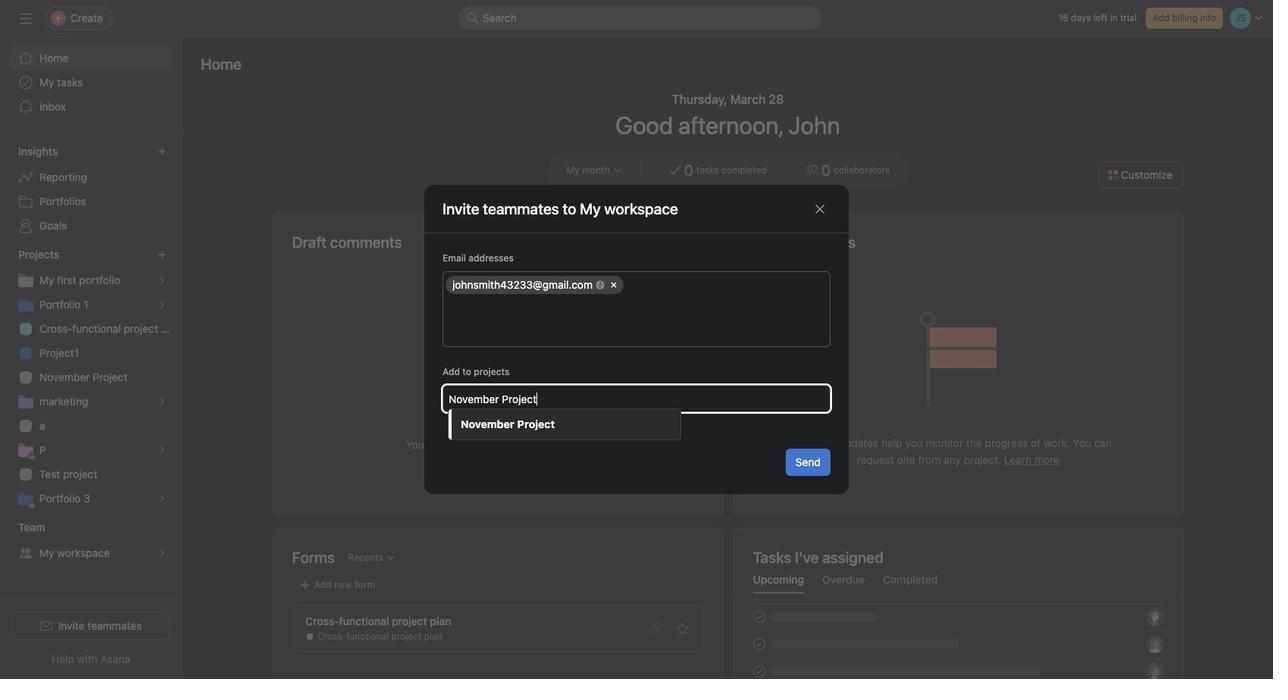 Task type: locate. For each thing, give the bounding box(es) containing it.
1 horizontal spatial cell
[[626, 276, 826, 294]]

Enter one or more projects text field
[[449, 390, 823, 408]]

1 cell from the left
[[446, 276, 624, 294]]

cell
[[446, 276, 624, 294], [626, 276, 826, 294]]

dialog
[[425, 185, 849, 494]]

global element
[[0, 37, 182, 128]]

0 horizontal spatial cell
[[446, 276, 624, 294]]

row
[[444, 272, 830, 298]]

list box
[[458, 6, 822, 30]]



Task type: vqa. For each thing, say whether or not it's contained in the screenshot.
See details, My first portfolio image
no



Task type: describe. For each thing, give the bounding box(es) containing it.
hide sidebar image
[[20, 12, 32, 24]]

prominent image
[[467, 12, 479, 24]]

teams element
[[0, 514, 182, 569]]

add to favorites image
[[677, 623, 689, 635]]

projects element
[[0, 241, 182, 514]]

close this dialog image
[[814, 203, 827, 215]]

copy form link image
[[649, 623, 662, 635]]

2 cell from the left
[[626, 276, 826, 294]]

insights element
[[0, 138, 182, 241]]



